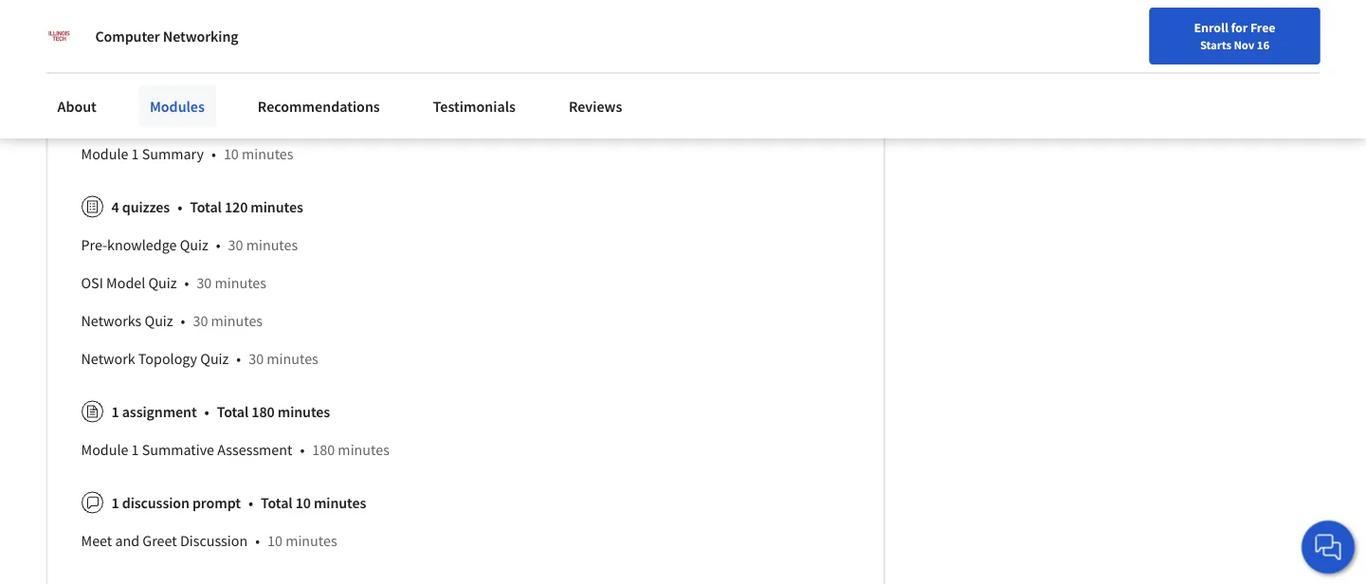 Task type: locate. For each thing, give the bounding box(es) containing it.
30
[[201, 31, 216, 50], [217, 106, 232, 125], [228, 235, 243, 254], [197, 273, 212, 292], [193, 311, 208, 330], [249, 349, 264, 368]]

• total 10 minutes
[[248, 493, 366, 512]]

network switch • 30 minutes
[[81, 31, 271, 50]]

2 vertical spatial network
[[81, 349, 135, 368]]

english button
[[969, 38, 1083, 100]]

module 1 summary • 10 minutes
[[81, 144, 294, 163]]

1 network from the top
[[81, 31, 135, 50]]

networks quiz • 30 minutes
[[81, 311, 263, 330]]

180 up "• total 10 minutes"
[[312, 440, 335, 459]]

pre-knowledge quiz • 30 minutes
[[81, 235, 298, 254]]

networking
[[163, 27, 239, 46]]

0 vertical spatial topology
[[138, 106, 197, 125]]

quiz for topology
[[200, 349, 229, 368]]

4
[[111, 197, 119, 216]]

total up module 1 summative assessment • 180 minutes
[[217, 402, 249, 421]]

network for network switch
[[81, 31, 135, 50]]

quiz for knowledge
[[180, 235, 208, 254]]

2 vertical spatial total
[[261, 493, 293, 512]]

• up • total 180 minutes
[[236, 349, 241, 368]]

quiz down networks quiz • 30 minutes
[[200, 349, 229, 368]]

• down the 'pre-knowledge quiz • 30 minutes'
[[185, 273, 189, 292]]

network down the networks
[[81, 349, 135, 368]]

1 left summary
[[131, 144, 139, 163]]

30 down businesses
[[201, 31, 216, 50]]

topology down networks quiz • 30 minutes
[[138, 349, 197, 368]]

30 down the 'pre-knowledge quiz • 30 minutes'
[[197, 273, 212, 292]]

discussion
[[180, 531, 248, 550]]

and
[[115, 531, 140, 550]]

1 vertical spatial topology
[[138, 349, 197, 368]]

1 vertical spatial network
[[81, 106, 135, 125]]

meet and greet discussion • 10 minutes
[[81, 531, 337, 550]]

total down the assessment
[[261, 493, 293, 512]]

module up 4
[[81, 144, 128, 163]]

1 module from the top
[[81, 144, 128, 163]]

0 vertical spatial total
[[190, 197, 222, 216]]

module 1 summative assessment • 180 minutes
[[81, 440, 390, 459]]

None search field
[[270, 50, 583, 88]]

quizzes
[[122, 197, 170, 216]]

180 up the assessment
[[252, 402, 275, 421]]

• down businesses
[[189, 31, 193, 50]]

pre-
[[81, 235, 107, 254]]

quiz right the model
[[148, 273, 177, 292]]

network down individuals
[[81, 31, 135, 50]]

• total 120 minutes
[[178, 197, 303, 216]]

model
[[106, 273, 145, 292]]

1 vertical spatial module
[[81, 440, 128, 459]]

1 assignment
[[111, 402, 197, 421]]

•
[[189, 31, 193, 50], [134, 68, 139, 87], [205, 106, 210, 125], [212, 144, 216, 163], [178, 197, 182, 216], [216, 235, 221, 254], [185, 273, 189, 292], [181, 311, 185, 330], [236, 349, 241, 368], [204, 402, 209, 421], [300, 440, 305, 459], [248, 493, 253, 512], [255, 531, 260, 550]]

about link
[[46, 85, 108, 127]]

1 left assignment
[[111, 402, 119, 421]]

computer
[[95, 27, 160, 46]]

2 module from the top
[[81, 440, 128, 459]]

1 horizontal spatial 180
[[312, 440, 335, 459]]

quiz
[[180, 235, 208, 254], [148, 273, 177, 292], [145, 311, 173, 330], [200, 349, 229, 368]]

router • 10 minutes
[[81, 68, 216, 87]]

network topology • 30 minutes
[[81, 106, 287, 125]]

osi model quiz • 30 minutes
[[81, 273, 267, 292]]

0 horizontal spatial 180
[[252, 402, 275, 421]]

find your new career
[[785, 60, 904, 77]]

total left 120
[[190, 197, 222, 216]]

quiz up osi model quiz • 30 minutes
[[180, 235, 208, 254]]

starts
[[1201, 37, 1232, 52]]

• right discussion
[[255, 531, 260, 550]]

180
[[252, 402, 275, 421], [312, 440, 335, 459]]

total
[[190, 197, 222, 216], [217, 402, 249, 421], [261, 493, 293, 512]]

enroll for free starts nov 16
[[1195, 19, 1276, 52]]

individuals
[[54, 9, 126, 28]]

0 vertical spatial module
[[81, 144, 128, 163]]

your
[[812, 60, 838, 77]]

testimonials
[[433, 97, 516, 116]]

total for total 120 minutes
[[190, 197, 222, 216]]

assignment
[[122, 402, 197, 421]]

total for total 180 minutes
[[217, 402, 249, 421]]

about
[[57, 97, 97, 116]]

quiz for model
[[148, 273, 177, 292]]

1 discussion prompt
[[111, 493, 241, 512]]

10 down module 1 summative assessment • 180 minutes
[[296, 493, 311, 512]]

0 vertical spatial network
[[81, 31, 135, 50]]

router
[[81, 68, 124, 87]]

2 network from the top
[[81, 106, 135, 125]]

nov
[[1234, 37, 1255, 52]]

network
[[81, 31, 135, 50], [81, 106, 135, 125], [81, 349, 135, 368]]

module
[[81, 144, 128, 163], [81, 440, 128, 459]]

banner navigation
[[15, 0, 534, 38]]

network down the "router"
[[81, 106, 135, 125]]

topology
[[138, 106, 197, 125], [138, 349, 197, 368]]

module down 1 assignment
[[81, 440, 128, 459]]

• right summary
[[212, 144, 216, 163]]

1 vertical spatial total
[[217, 402, 249, 421]]

• right assignment
[[204, 402, 209, 421]]

3 network from the top
[[81, 349, 135, 368]]

30 down 120
[[228, 235, 243, 254]]

1 vertical spatial 180
[[312, 440, 335, 459]]

10
[[147, 68, 162, 87], [224, 144, 239, 163], [296, 493, 311, 512], [268, 531, 283, 550]]

total for total 10 minutes
[[261, 493, 293, 512]]

free
[[1251, 19, 1276, 36]]

for individuals
[[30, 9, 126, 28]]

1
[[131, 144, 139, 163], [111, 402, 119, 421], [131, 440, 139, 459], [111, 493, 119, 512]]

1 topology from the top
[[138, 106, 197, 125]]

2 topology from the top
[[138, 349, 197, 368]]

prompt
[[192, 493, 241, 512]]

network for network topology quiz
[[81, 349, 135, 368]]

module for module 1 summative assessment
[[81, 440, 128, 459]]

minutes
[[219, 31, 271, 50], [165, 68, 216, 87], [235, 106, 287, 125], [242, 144, 294, 163], [251, 197, 303, 216], [246, 235, 298, 254], [215, 273, 267, 292], [211, 311, 263, 330], [267, 349, 318, 368], [278, 402, 330, 421], [338, 440, 390, 459], [314, 493, 366, 512], [286, 531, 337, 550]]

topology up summary
[[138, 106, 197, 125]]

chat with us image
[[1314, 532, 1344, 562]]

recommendations link
[[246, 85, 391, 127]]

topology for quiz
[[138, 349, 197, 368]]



Task type: vqa. For each thing, say whether or not it's contained in the screenshot.
CERTIFICATES within the button
no



Task type: describe. For each thing, give the bounding box(es) containing it.
shopping cart: 1 item image
[[923, 52, 959, 83]]

• right the modules
[[205, 106, 210, 125]]

• right the assessment
[[300, 440, 305, 459]]

summative
[[142, 440, 214, 459]]

network topology quiz • 30 minutes
[[81, 349, 318, 368]]

30 up network topology quiz • 30 minutes
[[193, 311, 208, 330]]

discussion
[[122, 493, 190, 512]]

greet
[[143, 531, 177, 550]]

120
[[225, 197, 248, 216]]

10 down "• total 10 minutes"
[[268, 531, 283, 550]]

• down • total 120 minutes
[[216, 235, 221, 254]]

module for module 1 summary
[[81, 144, 128, 163]]

english
[[1003, 59, 1049, 78]]

topology for •
[[138, 106, 197, 125]]

• total 180 minutes
[[204, 402, 330, 421]]

4 quizzes
[[111, 197, 170, 216]]

reviews
[[569, 97, 623, 116]]

switch
[[138, 31, 181, 50]]

for
[[30, 9, 51, 28]]

0 vertical spatial 180
[[252, 402, 275, 421]]

new
[[840, 60, 865, 77]]

osi
[[81, 273, 103, 292]]

businesses link
[[149, 0, 258, 38]]

• down osi model quiz • 30 minutes
[[181, 311, 185, 330]]

enroll
[[1195, 19, 1229, 36]]

quiz down osi model quiz • 30 minutes
[[145, 311, 173, 330]]

find
[[785, 60, 810, 77]]

1 up and
[[111, 493, 119, 512]]

30 right modules "link"
[[217, 106, 232, 125]]

show notifications image
[[1111, 62, 1133, 84]]

modules link
[[138, 85, 216, 127]]

for
[[1232, 19, 1248, 36]]

30 up • total 180 minutes
[[249, 349, 264, 368]]

• right quizzes
[[178, 197, 182, 216]]

networks
[[81, 311, 142, 330]]

find your new career link
[[776, 57, 914, 81]]

10 up the modules
[[147, 68, 162, 87]]

summary
[[142, 144, 204, 163]]

reviews link
[[558, 85, 634, 127]]

recommendations
[[258, 97, 380, 116]]

• right prompt
[[248, 493, 253, 512]]

• right the "router"
[[134, 68, 139, 87]]

illinois tech image
[[46, 23, 73, 49]]

knowledge
[[107, 235, 177, 254]]

assessment
[[217, 440, 293, 459]]

computer networking
[[95, 27, 239, 46]]

hide info about module content region
[[81, 0, 851, 567]]

testimonials link
[[422, 85, 527, 127]]

10 up 120
[[224, 144, 239, 163]]

network for network topology
[[81, 106, 135, 125]]

meet
[[81, 531, 112, 550]]

coursera image
[[23, 53, 143, 84]]

16
[[1257, 37, 1270, 52]]

businesses
[[178, 9, 250, 28]]

modules
[[150, 97, 205, 116]]

1 down 1 assignment
[[131, 440, 139, 459]]

career
[[868, 60, 904, 77]]



